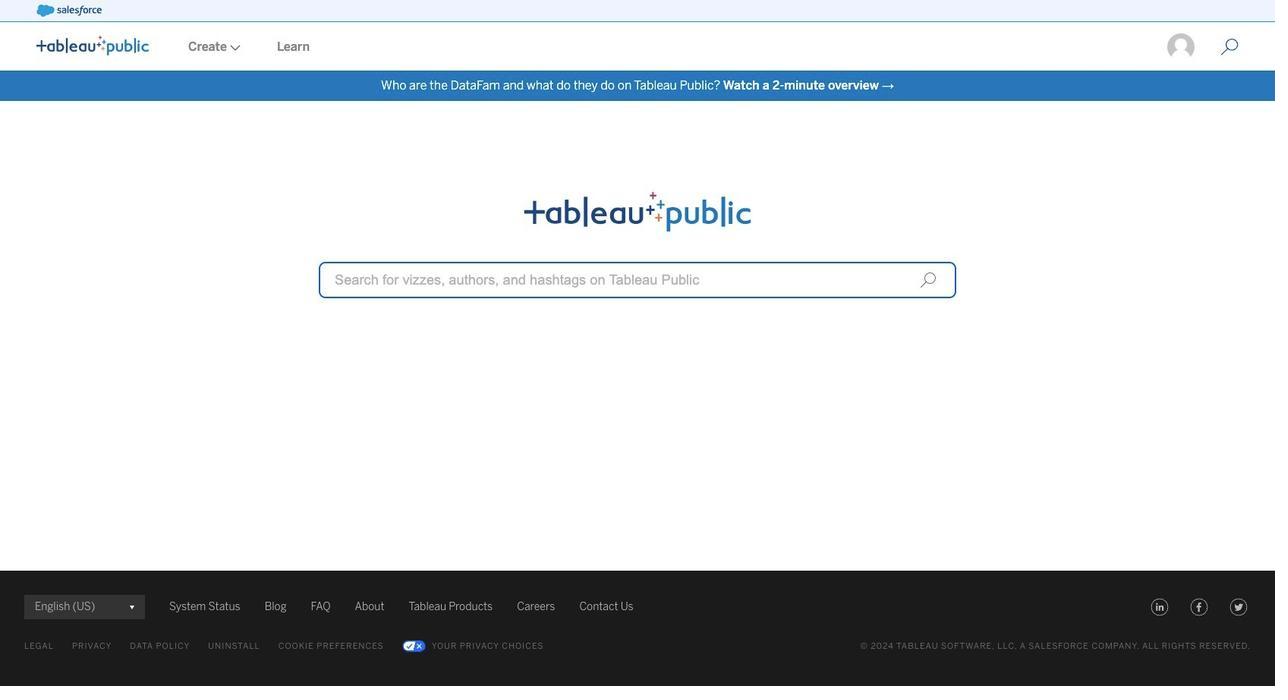 Task type: locate. For each thing, give the bounding box(es) containing it.
Search input field
[[319, 262, 957, 298]]

go to search image
[[1203, 38, 1257, 56]]

logo image
[[36, 36, 149, 55]]

selected language element
[[35, 595, 134, 620]]



Task type: describe. For each thing, give the bounding box(es) containing it.
tara.schultz image
[[1166, 32, 1197, 62]]

search image
[[920, 272, 937, 289]]

salesforce logo image
[[36, 5, 102, 17]]

create image
[[227, 45, 241, 51]]



Task type: vqa. For each thing, say whether or not it's contained in the screenshot.
FORMAT WORKBOOK "icon"
no



